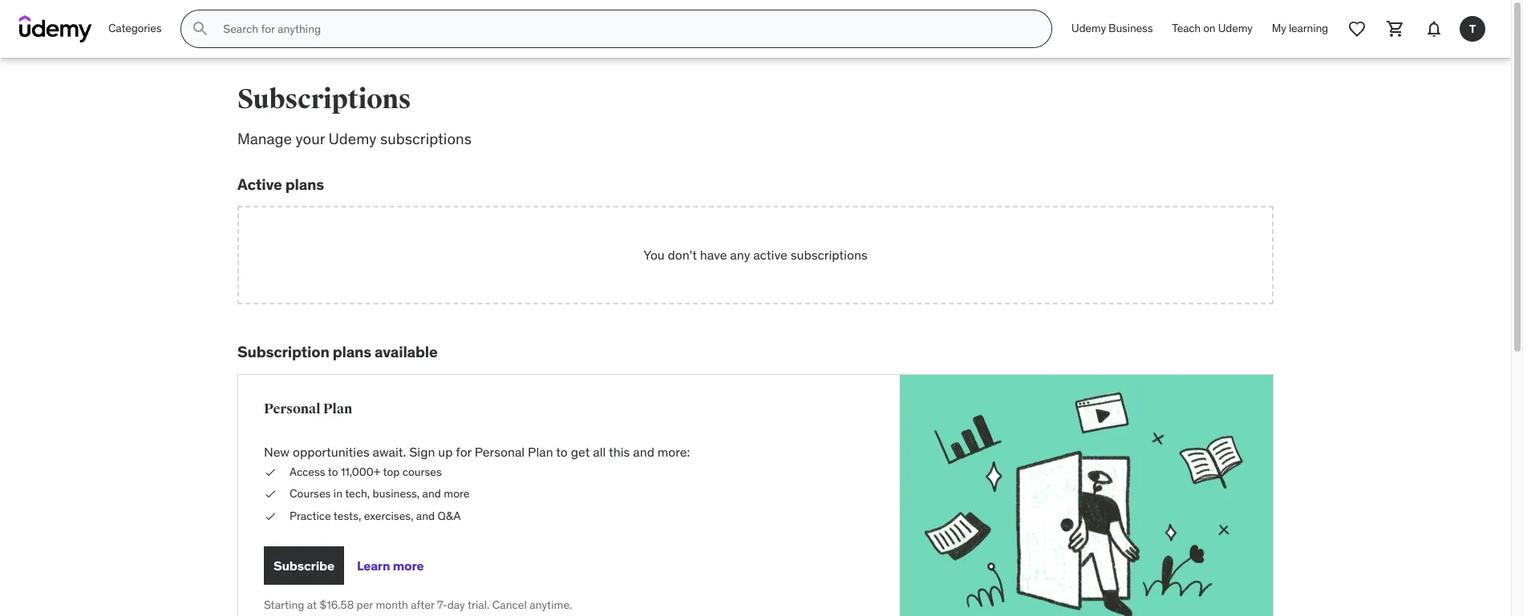 Task type: describe. For each thing, give the bounding box(es) containing it.
your
[[296, 129, 325, 148]]

at
[[307, 599, 317, 613]]

categories
[[108, 21, 162, 35]]

1 horizontal spatial subscriptions
[[791, 247, 868, 263]]

my learning link
[[1262, 10, 1338, 48]]

after
[[411, 599, 434, 613]]

exercises,
[[364, 509, 414, 524]]

udemy for manage your udemy subscriptions
[[329, 129, 377, 148]]

1 horizontal spatial personal
[[475, 445, 525, 461]]

t
[[1469, 21, 1476, 36]]

0 vertical spatial to
[[556, 445, 568, 461]]

more:
[[658, 445, 690, 461]]

starting
[[264, 599, 304, 613]]

xsmall image
[[264, 465, 277, 481]]

have
[[700, 247, 727, 263]]

subscription
[[237, 342, 329, 362]]

more inside "learn more" link
[[393, 558, 424, 574]]

xsmall image for courses
[[264, 487, 277, 503]]

0 vertical spatial plan
[[323, 401, 352, 418]]

subscribe button
[[264, 547, 344, 586]]

0 vertical spatial and
[[633, 445, 654, 461]]

1 horizontal spatial more
[[444, 487, 470, 501]]

courses in tech, business, and more
[[290, 487, 470, 501]]

courses
[[402, 465, 442, 479]]

you don't have any active subscriptions
[[644, 247, 868, 263]]

teach
[[1172, 21, 1201, 35]]

manage your udemy subscriptions
[[237, 129, 472, 148]]

learn
[[357, 558, 390, 574]]

udemy inside 'link'
[[1072, 21, 1106, 35]]

don't
[[668, 247, 697, 263]]

cancel
[[492, 599, 527, 613]]

plans for subscription
[[333, 342, 371, 362]]

courses
[[290, 487, 331, 501]]

await.
[[373, 445, 406, 461]]

categories button
[[99, 10, 171, 48]]

my
[[1272, 21, 1286, 35]]

available
[[375, 342, 438, 362]]

1 vertical spatial and
[[422, 487, 441, 501]]

all
[[593, 445, 606, 461]]

tests,
[[334, 509, 361, 524]]

new
[[264, 445, 290, 461]]

shopping cart with 0 items image
[[1386, 19, 1405, 39]]

tech,
[[345, 487, 370, 501]]

business
[[1109, 21, 1153, 35]]

any
[[730, 247, 750, 263]]



Task type: locate. For each thing, give the bounding box(es) containing it.
trial.
[[468, 599, 490, 613]]

0 horizontal spatial plan
[[323, 401, 352, 418]]

0 vertical spatial xsmall image
[[264, 487, 277, 503]]

personal right the 'for'
[[475, 445, 525, 461]]

starting at $16.58 per month after 7-day trial. cancel anytime.
[[264, 599, 572, 613]]

more
[[444, 487, 470, 501], [393, 558, 424, 574]]

udemy business
[[1072, 21, 1153, 35]]

11,000+
[[341, 465, 381, 479]]

learning
[[1289, 21, 1328, 35]]

teach on udemy
[[1172, 21, 1253, 35]]

2 vertical spatial and
[[416, 509, 435, 524]]

business,
[[373, 487, 420, 501]]

udemy business link
[[1062, 10, 1163, 48]]

0 horizontal spatial more
[[393, 558, 424, 574]]

new opportunities await. sign up for personal plan to get all this and more:
[[264, 445, 690, 461]]

1 vertical spatial more
[[393, 558, 424, 574]]

0 horizontal spatial to
[[328, 465, 338, 479]]

plan up opportunities
[[323, 401, 352, 418]]

0 vertical spatial more
[[444, 487, 470, 501]]

submit search image
[[191, 19, 210, 39]]

learn more link
[[357, 547, 424, 586]]

0 horizontal spatial personal
[[264, 401, 321, 418]]

1 vertical spatial subscriptions
[[791, 247, 868, 263]]

Search for anything text field
[[220, 15, 1032, 43]]

and
[[633, 445, 654, 461], [422, 487, 441, 501], [416, 509, 435, 524]]

subscriptions
[[380, 129, 472, 148], [791, 247, 868, 263]]

per
[[357, 599, 373, 613]]

q&a
[[438, 509, 461, 524]]

plans
[[285, 175, 324, 194], [333, 342, 371, 362]]

to down opportunities
[[328, 465, 338, 479]]

learn more
[[357, 558, 424, 574]]

teach on udemy link
[[1163, 10, 1262, 48]]

xsmall image
[[264, 487, 277, 503], [264, 509, 277, 525]]

xsmall image down xsmall icon on the bottom left of the page
[[264, 487, 277, 503]]

plans right active
[[285, 175, 324, 194]]

udemy right on
[[1218, 21, 1253, 35]]

udemy right your
[[329, 129, 377, 148]]

$16.58
[[320, 599, 354, 613]]

wishlist image
[[1348, 19, 1367, 39]]

plan
[[323, 401, 352, 418], [528, 445, 553, 461]]

notifications image
[[1425, 19, 1444, 39]]

this
[[609, 445, 630, 461]]

0 horizontal spatial udemy
[[329, 129, 377, 148]]

0 vertical spatial plans
[[285, 175, 324, 194]]

and left q&a
[[416, 509, 435, 524]]

0 horizontal spatial subscriptions
[[380, 129, 472, 148]]

month
[[376, 599, 408, 613]]

1 vertical spatial to
[[328, 465, 338, 479]]

manage
[[237, 129, 292, 148]]

up
[[438, 445, 453, 461]]

access
[[290, 465, 325, 479]]

subscription plans available
[[237, 342, 438, 362]]

xsmall image left "practice"
[[264, 509, 277, 525]]

sign
[[409, 445, 435, 461]]

and down courses in the bottom left of the page
[[422, 487, 441, 501]]

1 vertical spatial plans
[[333, 342, 371, 362]]

1 xsmall image from the top
[[264, 487, 277, 503]]

1 horizontal spatial plans
[[333, 342, 371, 362]]

for
[[456, 445, 472, 461]]

subscribe
[[274, 558, 334, 574]]

1 vertical spatial xsmall image
[[264, 509, 277, 525]]

in
[[334, 487, 343, 501]]

xsmall image for practice
[[264, 509, 277, 525]]

t link
[[1453, 10, 1492, 48]]

my learning
[[1272, 21, 1328, 35]]

to left get
[[556, 445, 568, 461]]

practice tests, exercises, and q&a
[[290, 509, 461, 524]]

access to 11,000+ top courses
[[290, 465, 442, 479]]

2 horizontal spatial udemy
[[1218, 21, 1253, 35]]

personal plan
[[264, 401, 352, 418]]

1 horizontal spatial udemy
[[1072, 21, 1106, 35]]

and right this
[[633, 445, 654, 461]]

personal
[[264, 401, 321, 418], [475, 445, 525, 461]]

you
[[644, 247, 665, 263]]

on
[[1203, 21, 1216, 35]]

personal up "new" on the bottom of page
[[264, 401, 321, 418]]

0 horizontal spatial plans
[[285, 175, 324, 194]]

get
[[571, 445, 590, 461]]

active plans
[[237, 175, 324, 194]]

subscriptions
[[237, 83, 411, 116]]

anytime.
[[530, 599, 572, 613]]

more up q&a
[[444, 487, 470, 501]]

plans left available
[[333, 342, 371, 362]]

active
[[237, 175, 282, 194]]

1 vertical spatial personal
[[475, 445, 525, 461]]

7-
[[437, 599, 447, 613]]

udemy left business at the top of page
[[1072, 21, 1106, 35]]

1 vertical spatial plan
[[528, 445, 553, 461]]

day
[[447, 599, 465, 613]]

active
[[753, 247, 788, 263]]

more right learn
[[393, 558, 424, 574]]

2 xsmall image from the top
[[264, 509, 277, 525]]

0 vertical spatial subscriptions
[[380, 129, 472, 148]]

udemy
[[1072, 21, 1106, 35], [1218, 21, 1253, 35], [329, 129, 377, 148]]

0 vertical spatial personal
[[264, 401, 321, 418]]

udemy for teach on udemy
[[1218, 21, 1253, 35]]

practice
[[290, 509, 331, 524]]

opportunities
[[293, 445, 370, 461]]

plans for active
[[285, 175, 324, 194]]

udemy image
[[19, 15, 92, 43]]

1 horizontal spatial to
[[556, 445, 568, 461]]

to
[[556, 445, 568, 461], [328, 465, 338, 479]]

plan left get
[[528, 445, 553, 461]]

1 horizontal spatial plan
[[528, 445, 553, 461]]

top
[[383, 465, 400, 479]]



Task type: vqa. For each thing, say whether or not it's contained in the screenshot.
New
yes



